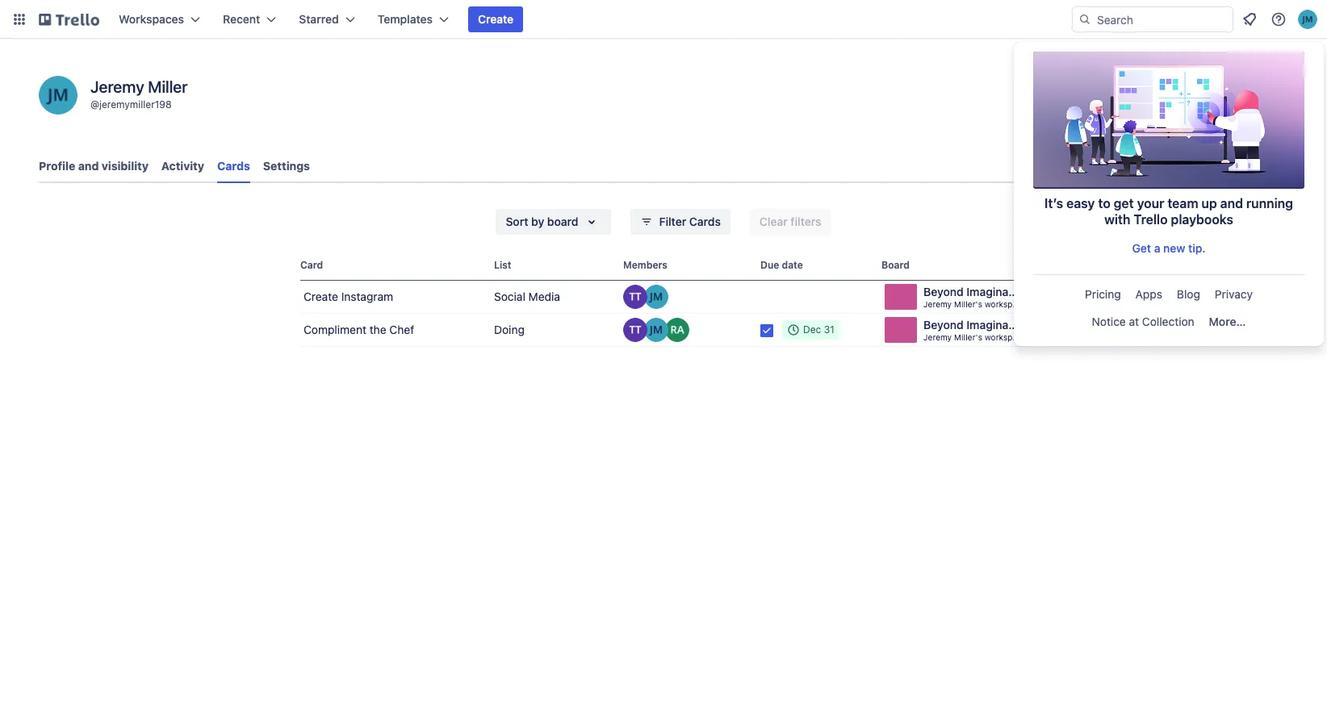 Task type: vqa. For each thing, say whether or not it's contained in the screenshot.
board image
no



Task type: locate. For each thing, give the bounding box(es) containing it.
1 beyond imagination jeremy miller's workspace from the top
[[923, 285, 1029, 309]]

2 terry turtle (terryturtle) image from the top
[[623, 318, 647, 342]]

with
[[1104, 212, 1131, 227]]

the
[[369, 323, 386, 337]]

list
[[494, 259, 511, 271]]

compliment the chef link
[[300, 314, 488, 346]]

filter cards button
[[630, 209, 730, 235]]

primary element
[[0, 0, 1327, 39]]

members
[[623, 259, 668, 271]]

and inside it's easy to get your team up and running with trello playbooks
[[1220, 196, 1243, 211]]

0 vertical spatial terry turtle (terryturtle) image
[[623, 285, 647, 309]]

1 vertical spatial beyond imagination jeremy miller's workspace
[[923, 318, 1029, 342]]

back to home image
[[39, 6, 99, 32]]

jeremymiller198
[[99, 98, 172, 111]]

up
[[1202, 196, 1217, 211]]

0 horizontal spatial cards
[[217, 159, 250, 173]]

filter
[[659, 215, 686, 228]]

and right profile
[[78, 159, 99, 173]]

1 vertical spatial workspace
[[985, 333, 1026, 342]]

profile
[[39, 159, 75, 173]]

0 vertical spatial beyond imagination jeremy miller's workspace
[[923, 285, 1029, 309]]

terry turtle (terryturtle) image
[[623, 285, 647, 309], [623, 318, 647, 342]]

social media
[[494, 290, 560, 304]]

create
[[478, 12, 514, 26], [304, 290, 338, 304]]

get
[[1132, 241, 1151, 255]]

create for create
[[478, 12, 514, 26]]

0 horizontal spatial create
[[304, 290, 338, 304]]

get a new tip. button
[[1033, 236, 1304, 262]]

jeremy miller @ jeremymiller198
[[90, 77, 188, 111]]

chef
[[389, 323, 414, 337]]

due date
[[760, 259, 803, 271]]

doing
[[494, 323, 525, 337]]

and right up
[[1220, 196, 1243, 211]]

switch to… image
[[11, 11, 27, 27]]

0 vertical spatial miller's
[[954, 299, 982, 309]]

due
[[760, 259, 779, 271]]

0 vertical spatial cards
[[217, 159, 250, 173]]

imagination
[[966, 285, 1029, 299], [966, 318, 1029, 332]]

workspaces button
[[109, 6, 210, 32]]

terry turtle (terryturtle) image down members
[[623, 285, 647, 309]]

it's
[[1045, 196, 1063, 211]]

social
[[494, 290, 525, 304]]

beyond imagination jeremy miller's workspace
[[923, 285, 1029, 309], [923, 318, 1029, 342]]

cards right 'activity'
[[217, 159, 250, 173]]

templates button
[[368, 6, 459, 32]]

cards
[[217, 159, 250, 173], [689, 215, 721, 228]]

1 terry turtle (terryturtle) image from the top
[[623, 285, 647, 309]]

0 horizontal spatial and
[[78, 159, 99, 173]]

and
[[78, 159, 99, 173], [1220, 196, 1243, 211]]

sort
[[506, 215, 528, 228]]

clear filters
[[760, 215, 821, 228]]

create inside button
[[478, 12, 514, 26]]

your
[[1137, 196, 1164, 211]]

1 horizontal spatial and
[[1220, 196, 1243, 211]]

miller
[[148, 77, 188, 96]]

workspace
[[985, 299, 1026, 309], [985, 333, 1026, 342]]

1 vertical spatial beyond
[[923, 318, 964, 332]]

1 vertical spatial and
[[1220, 196, 1243, 211]]

board
[[547, 215, 578, 228]]

2 workspace from the top
[[985, 333, 1026, 342]]

2 beyond imagination jeremy miller's workspace from the top
[[923, 318, 1029, 342]]

cards right filter at top
[[689, 215, 721, 228]]

0 vertical spatial create
[[478, 12, 514, 26]]

2 imagination from the top
[[966, 318, 1029, 332]]

1 vertical spatial cards
[[689, 215, 721, 228]]

1 vertical spatial create
[[304, 290, 338, 304]]

0 vertical spatial and
[[78, 159, 99, 173]]

beyond
[[923, 285, 964, 299], [923, 318, 964, 332]]

1 imagination from the top
[[966, 285, 1029, 299]]

at
[[1129, 315, 1139, 329]]

blog
[[1177, 287, 1200, 301]]

it's easy to get your team up and running with trello playbooks
[[1045, 196, 1293, 227]]

2 beyond from the top
[[923, 318, 964, 332]]

tip.
[[1188, 241, 1206, 255]]

filter cards
[[659, 215, 721, 228]]

terry turtle (terryturtle) image left ruby anderson (rubyanderson7) icon
[[623, 318, 647, 342]]

1 workspace from the top
[[985, 299, 1026, 309]]

open information menu image
[[1271, 11, 1287, 27]]

1 vertical spatial imagination
[[966, 318, 1029, 332]]

0 vertical spatial beyond
[[923, 285, 964, 299]]

miller's
[[954, 299, 982, 309], [954, 333, 982, 342]]

0 vertical spatial imagination
[[966, 285, 1029, 299]]

clear filters button
[[750, 209, 831, 235]]

running
[[1246, 196, 1293, 211]]

1 vertical spatial miller's
[[954, 333, 982, 342]]

apps
[[1135, 287, 1162, 301]]

create for create instagram
[[304, 290, 338, 304]]

privacy
[[1215, 287, 1253, 301]]

jeremy miller (jeremymiller198) image
[[1298, 10, 1317, 29], [39, 76, 77, 115], [644, 285, 668, 309], [644, 318, 668, 342]]

pricing
[[1085, 287, 1121, 301]]

get a new tip.
[[1132, 241, 1206, 255]]

0 vertical spatial jeremy
[[90, 77, 144, 96]]

to
[[1098, 196, 1111, 211]]

jeremy
[[90, 77, 144, 96], [923, 299, 952, 309], [923, 333, 952, 342]]

1 horizontal spatial create
[[478, 12, 514, 26]]

trello
[[1134, 212, 1168, 227]]

1 horizontal spatial cards
[[689, 215, 721, 228]]

1 vertical spatial terry turtle (terryturtle) image
[[623, 318, 647, 342]]

0 vertical spatial workspace
[[985, 299, 1026, 309]]



Task type: describe. For each thing, give the bounding box(es) containing it.
blog link
[[1170, 282, 1207, 308]]

terry turtle (terryturtle) image for social media
[[623, 285, 647, 309]]

media
[[528, 290, 560, 304]]

date
[[782, 259, 803, 271]]

privacy link
[[1208, 282, 1259, 308]]

pricing link
[[1078, 282, 1127, 308]]

0 notifications image
[[1240, 10, 1259, 29]]

recent
[[223, 12, 260, 26]]

new
[[1163, 241, 1185, 255]]

Search field
[[1091, 7, 1233, 31]]

templates
[[378, 12, 433, 26]]

compliment the chef
[[304, 323, 414, 337]]

dec
[[803, 324, 821, 336]]

clear
[[760, 215, 788, 228]]

dec 31
[[803, 324, 834, 336]]

settings
[[263, 159, 310, 173]]

create instagram link
[[300, 281, 488, 313]]

more… button
[[1202, 309, 1252, 335]]

jeremy miller (jeremymiller198) image inside "primary" 'element'
[[1298, 10, 1317, 29]]

@
[[90, 98, 99, 111]]

create instagram
[[304, 290, 393, 304]]

terry turtle (terryturtle) image for doing
[[623, 318, 647, 342]]

recent button
[[213, 6, 286, 32]]

search image
[[1078, 13, 1091, 26]]

sort by board button
[[496, 209, 611, 235]]

profile and visibility
[[39, 159, 148, 173]]

sort by board
[[506, 215, 578, 228]]

playbooks
[[1171, 212, 1233, 227]]

and inside profile and visibility link
[[78, 159, 99, 173]]

activity link
[[161, 152, 204, 181]]

profile and visibility link
[[39, 152, 148, 181]]

create button
[[468, 6, 523, 32]]

filters
[[791, 215, 821, 228]]

workspaces
[[119, 12, 184, 26]]

notice
[[1092, 315, 1126, 329]]

jeremy inside "jeremy miller @ jeremymiller198"
[[90, 77, 144, 96]]

31
[[824, 324, 834, 336]]

apps link
[[1129, 282, 1169, 308]]

compliment
[[304, 323, 366, 337]]

2 vertical spatial jeremy
[[923, 333, 952, 342]]

ruby anderson (rubyanderson7) image
[[665, 318, 689, 342]]

by
[[531, 215, 544, 228]]

visibility
[[102, 159, 148, 173]]

notice at collection
[[1092, 315, 1194, 329]]

instagram
[[341, 290, 393, 304]]

starred button
[[289, 6, 365, 32]]

collection
[[1142, 315, 1194, 329]]

1 beyond from the top
[[923, 285, 964, 299]]

1 miller's from the top
[[954, 299, 982, 309]]

it's easy to get your team up and running with trello playbooks link
[[1033, 52, 1304, 234]]

settings link
[[263, 152, 310, 181]]

starred
[[299, 12, 339, 26]]

notice at collection link
[[1085, 309, 1201, 335]]

team
[[1167, 196, 1198, 211]]

cards inside button
[[689, 215, 721, 228]]

board
[[881, 259, 910, 271]]

card
[[300, 259, 323, 271]]

get
[[1114, 196, 1134, 211]]

activity
[[161, 159, 204, 173]]

1 vertical spatial jeremy
[[923, 299, 952, 309]]

2 miller's from the top
[[954, 333, 982, 342]]

easy
[[1067, 196, 1095, 211]]

a
[[1154, 241, 1160, 255]]

more…
[[1209, 315, 1246, 329]]

cards link
[[217, 152, 250, 183]]



